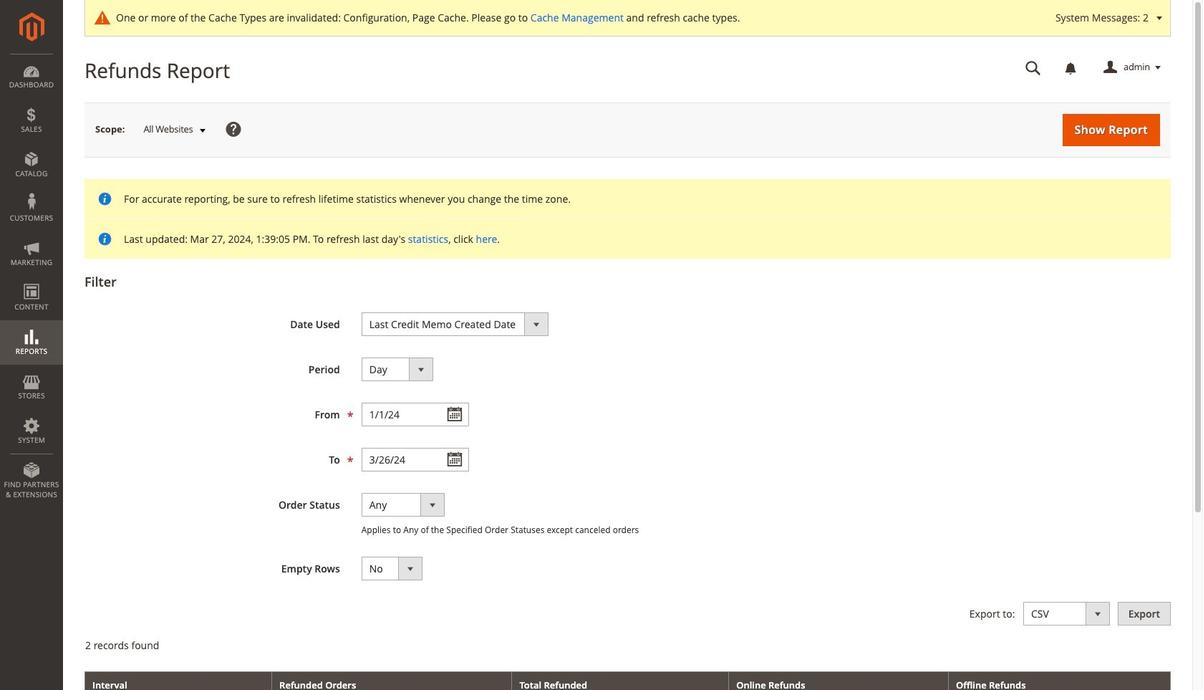 Task type: locate. For each thing, give the bounding box(es) containing it.
menu bar
[[0, 54, 63, 507]]

None text field
[[362, 403, 469, 426]]

None text field
[[1016, 55, 1052, 80], [362, 448, 469, 471], [1016, 55, 1052, 80], [362, 448, 469, 471]]



Task type: describe. For each thing, give the bounding box(es) containing it.
magento admin panel image
[[19, 12, 44, 42]]



